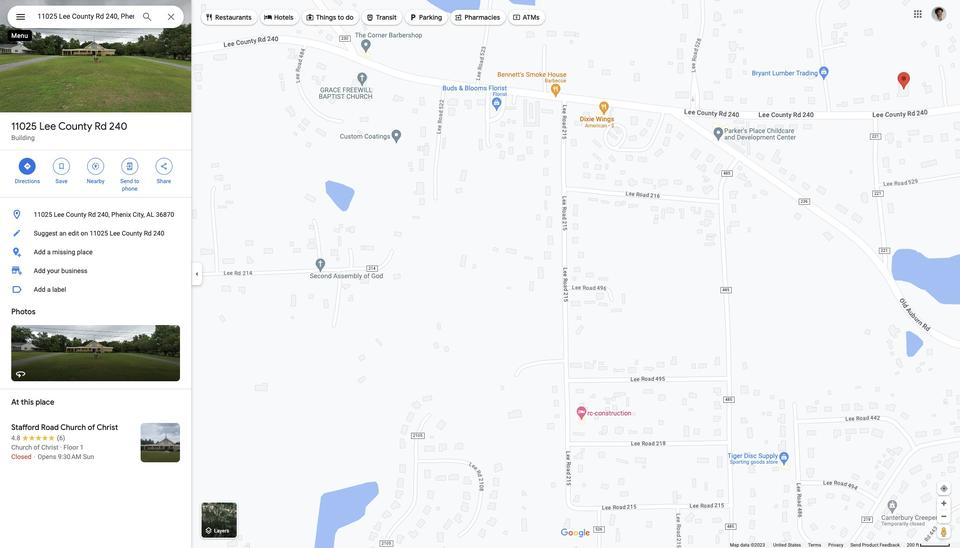 Task type: vqa. For each thing, say whether or not it's contained in the screenshot.


Task type: locate. For each thing, give the bounding box(es) containing it.
a left label
[[47, 286, 51, 294]]

a inside add a missing place button
[[47, 249, 51, 256]]

1 vertical spatial church
[[11, 444, 32, 452]]

11025 up the building
[[11, 120, 37, 133]]

0 horizontal spatial to
[[134, 178, 139, 185]]

share
[[157, 178, 171, 185]]

add down suggest
[[34, 249, 45, 256]]

1 vertical spatial county
[[66, 211, 86, 219]]

0 vertical spatial county
[[58, 120, 92, 133]]

place
[[77, 249, 93, 256], [36, 398, 54, 408]]

200 ft
[[907, 543, 920, 548]]

to left do
[[338, 13, 344, 22]]

1 vertical spatial christ
[[41, 444, 59, 452]]

1 vertical spatial 11025
[[34, 211, 52, 219]]


[[409, 12, 418, 23]]

add inside "button"
[[34, 286, 45, 294]]

a left missing
[[47, 249, 51, 256]]

directions
[[15, 178, 40, 185]]

nearby
[[87, 178, 105, 185]]

send left product
[[851, 543, 861, 548]]

send up phone
[[120, 178, 133, 185]]

1
[[80, 444, 84, 452]]


[[205, 12, 213, 23]]

ft
[[916, 543, 920, 548]]

0 vertical spatial a
[[47, 249, 51, 256]]

county up "edit"
[[66, 211, 86, 219]]

1 vertical spatial 240
[[153, 230, 164, 237]]

2 vertical spatial add
[[34, 286, 45, 294]]

11025
[[11, 120, 37, 133], [34, 211, 52, 219], [90, 230, 108, 237]]

11025 lee county rd 240, phenix city, al 36870
[[34, 211, 174, 219]]

christ inside church of christ · floor 1 closed ⋅ opens 9:30 am sun
[[41, 444, 59, 452]]

google account: tariq douglas  
(tariq.douglas@adept.ai) image
[[932, 6, 947, 21]]

lee inside 11025 lee county rd 240 building
[[39, 120, 56, 133]]

1 vertical spatial to
[[134, 178, 139, 185]]

240 up 
[[109, 120, 127, 133]]

add a label button
[[0, 281, 191, 299]]

restaurants
[[215, 13, 252, 22]]

phone
[[122, 186, 138, 192]]

rd inside 11025 lee county rd 240 building
[[95, 120, 107, 133]]

240,
[[97, 211, 110, 219]]

road
[[41, 424, 59, 433]]

feedback
[[880, 543, 900, 548]]

a
[[47, 249, 51, 256], [47, 286, 51, 294]]

add for add your business
[[34, 267, 45, 275]]

city,
[[133, 211, 145, 219]]

2 vertical spatial 11025
[[90, 230, 108, 237]]

2 vertical spatial lee
[[110, 230, 120, 237]]

zoom in image
[[941, 501, 948, 508]]

this
[[21, 398, 34, 408]]

0 horizontal spatial church
[[11, 444, 32, 452]]

of down 4.8 stars 6 reviews image
[[34, 444, 40, 452]]

0 vertical spatial place
[[77, 249, 93, 256]]

1 add from the top
[[34, 249, 45, 256]]

None field
[[38, 11, 134, 22]]

0 horizontal spatial of
[[34, 444, 40, 452]]

county down city,
[[122, 230, 142, 237]]

rd left 240,
[[88, 211, 96, 219]]

christ
[[97, 424, 118, 433], [41, 444, 59, 452]]

privacy button
[[829, 543, 844, 549]]

county inside button
[[66, 211, 86, 219]]

1 vertical spatial place
[[36, 398, 54, 408]]

rd down al
[[144, 230, 152, 237]]

church up (6)
[[60, 424, 86, 433]]

label
[[52, 286, 66, 294]]

terms
[[809, 543, 822, 548]]

36870
[[156, 211, 174, 219]]

church inside church of christ · floor 1 closed ⋅ opens 9:30 am sun
[[11, 444, 32, 452]]

9:30 am
[[58, 454, 81, 461]]

3 add from the top
[[34, 286, 45, 294]]

send inside button
[[851, 543, 861, 548]]

of up the "sun"
[[88, 424, 95, 433]]

of
[[88, 424, 95, 433], [34, 444, 40, 452]]


[[306, 12, 314, 23]]

1 horizontal spatial send
[[851, 543, 861, 548]]

county
[[58, 120, 92, 133], [66, 211, 86, 219], [122, 230, 142, 237]]

2 vertical spatial county
[[122, 230, 142, 237]]

0 vertical spatial church
[[60, 424, 86, 433]]

11025 for 240
[[11, 120, 37, 133]]

 restaurants
[[205, 12, 252, 23]]

suggest an edit on 11025 lee county rd 240
[[34, 230, 164, 237]]

rd up ''
[[95, 120, 107, 133]]

1 horizontal spatial to
[[338, 13, 344, 22]]

county up 
[[58, 120, 92, 133]]

sun
[[83, 454, 94, 461]]

place inside button
[[77, 249, 93, 256]]

show street view coverage image
[[938, 525, 951, 539]]

1 vertical spatial of
[[34, 444, 40, 452]]

0 horizontal spatial 240
[[109, 120, 127, 133]]

1 horizontal spatial place
[[77, 249, 93, 256]]

0 horizontal spatial send
[[120, 178, 133, 185]]

a inside add a label "button"
[[47, 286, 51, 294]]

add left your
[[34, 267, 45, 275]]

product
[[863, 543, 879, 548]]

4.8
[[11, 435, 20, 442]]

to
[[338, 13, 344, 22], [134, 178, 139, 185]]

county inside 11025 lee county rd 240 building
[[58, 120, 92, 133]]

11025 lee county rd 240 building
[[11, 120, 127, 142]]

11025 up suggest
[[34, 211, 52, 219]]

church
[[60, 424, 86, 433], [11, 444, 32, 452]]

add a missing place button
[[0, 243, 191, 262]]


[[264, 12, 272, 23]]


[[23, 161, 32, 172]]

of inside church of christ · floor 1 closed ⋅ opens 9:30 am sun
[[34, 444, 40, 452]]

place down on
[[77, 249, 93, 256]]

0 vertical spatial of
[[88, 424, 95, 433]]

lee inside 11025 lee county rd 240, phenix city, al 36870 button
[[54, 211, 64, 219]]

 transit
[[366, 12, 397, 23]]

1 vertical spatial send
[[851, 543, 861, 548]]

atms
[[523, 13, 540, 22]]

0 vertical spatial send
[[120, 178, 133, 185]]

to inside send to phone
[[134, 178, 139, 185]]

to up phone
[[134, 178, 139, 185]]

send inside send to phone
[[120, 178, 133, 185]]

0 horizontal spatial christ
[[41, 444, 59, 452]]

0 vertical spatial to
[[338, 13, 344, 22]]

footer
[[730, 543, 907, 549]]

0 vertical spatial rd
[[95, 120, 107, 133]]

stafford road church of christ
[[11, 424, 118, 433]]

1 horizontal spatial church
[[60, 424, 86, 433]]

data
[[741, 543, 750, 548]]

al
[[146, 211, 154, 219]]

0 vertical spatial 240
[[109, 120, 127, 133]]

11025 right on
[[90, 230, 108, 237]]

11025 inside button
[[34, 211, 52, 219]]

11025 inside 11025 lee county rd 240 building
[[11, 120, 37, 133]]

2 a from the top
[[47, 286, 51, 294]]

 button
[[8, 6, 34, 30]]

2 vertical spatial rd
[[144, 230, 152, 237]]

add a missing place
[[34, 249, 93, 256]]

lee
[[39, 120, 56, 133], [54, 211, 64, 219], [110, 230, 120, 237]]

240 down 36870
[[153, 230, 164, 237]]

1 horizontal spatial christ
[[97, 424, 118, 433]]

0 vertical spatial lee
[[39, 120, 56, 133]]

1 vertical spatial a
[[47, 286, 51, 294]]


[[513, 12, 521, 23]]

0 vertical spatial 11025
[[11, 120, 37, 133]]

add left label
[[34, 286, 45, 294]]

send
[[120, 178, 133, 185], [851, 543, 861, 548]]

to inside  things to do
[[338, 13, 344, 22]]

church up closed
[[11, 444, 32, 452]]

place right this
[[36, 398, 54, 408]]

edit
[[68, 230, 79, 237]]

240
[[109, 120, 127, 133], [153, 230, 164, 237]]

1 horizontal spatial 240
[[153, 230, 164, 237]]

1 a from the top
[[47, 249, 51, 256]]

rd
[[95, 120, 107, 133], [88, 211, 96, 219], [144, 230, 152, 237]]

0 vertical spatial add
[[34, 249, 45, 256]]


[[455, 12, 463, 23]]

1 vertical spatial add
[[34, 267, 45, 275]]

footer containing map data ©2023
[[730, 543, 907, 549]]

add for add a missing place
[[34, 249, 45, 256]]

rd for 240,
[[88, 211, 96, 219]]

transit
[[376, 13, 397, 22]]

phenix
[[111, 211, 131, 219]]

rd for 240
[[95, 120, 107, 133]]

states
[[788, 543, 802, 548]]

1 vertical spatial lee
[[54, 211, 64, 219]]

1 vertical spatial rd
[[88, 211, 96, 219]]

rd inside 11025 lee county rd 240, phenix city, al 36870 button
[[88, 211, 96, 219]]

collapse side panel image
[[192, 269, 202, 280]]

2 add from the top
[[34, 267, 45, 275]]

add inside button
[[34, 249, 45, 256]]

1 horizontal spatial of
[[88, 424, 95, 433]]



Task type: describe. For each thing, give the bounding box(es) containing it.
200
[[907, 543, 915, 548]]

church of christ · floor 1 closed ⋅ opens 9:30 am sun
[[11, 444, 94, 461]]

lee inside suggest an edit on 11025 lee county rd 240 button
[[110, 230, 120, 237]]

send for send to phone
[[120, 178, 133, 185]]

add a label
[[34, 286, 66, 294]]


[[91, 161, 100, 172]]

suggest
[[34, 230, 58, 237]]

do
[[346, 13, 354, 22]]

 things to do
[[306, 12, 354, 23]]

240 inside button
[[153, 230, 164, 237]]

at this place
[[11, 398, 54, 408]]

add your business link
[[0, 262, 191, 281]]

send product feedback button
[[851, 543, 900, 549]]

privacy
[[829, 543, 844, 548]]

united states
[[774, 543, 802, 548]]

 atms
[[513, 12, 540, 23]]

united
[[774, 543, 787, 548]]

⋅
[[33, 454, 36, 461]]

11025 inside button
[[90, 230, 108, 237]]

lee for 240,
[[54, 211, 64, 219]]

rd inside suggest an edit on 11025 lee county rd 240 button
[[144, 230, 152, 237]]

business
[[61, 267, 88, 275]]

zoom out image
[[941, 514, 948, 521]]

4.8 stars 6 reviews image
[[11, 434, 65, 443]]


[[57, 161, 66, 172]]

county inside button
[[122, 230, 142, 237]]

a for missing
[[47, 249, 51, 256]]

lee for 240
[[39, 120, 56, 133]]

actions for 11025 lee county rd 240 region
[[0, 151, 191, 197]]

floor
[[63, 444, 78, 452]]

11025 Lee County Rd 240, Phenix City, AL 36870 field
[[8, 6, 184, 28]]

·
[[60, 444, 62, 452]]


[[366, 12, 374, 23]]

 parking
[[409, 12, 442, 23]]

terms button
[[809, 543, 822, 549]]

map data ©2023
[[730, 543, 767, 548]]

 hotels
[[264, 12, 294, 23]]

layers
[[214, 529, 229, 535]]

google maps element
[[0, 0, 961, 549]]

building
[[11, 134, 35, 142]]

missing
[[52, 249, 75, 256]]


[[15, 10, 26, 23]]

at
[[11, 398, 19, 408]]

hotels
[[274, 13, 294, 22]]

stafford
[[11, 424, 39, 433]]

 search field
[[8, 6, 184, 30]]

send product feedback
[[851, 543, 900, 548]]

11025 for 240,
[[34, 211, 52, 219]]

county for 240,
[[66, 211, 86, 219]]

an
[[59, 230, 66, 237]]

240 inside 11025 lee county rd 240 building
[[109, 120, 127, 133]]

add for add a label
[[34, 286, 45, 294]]

0 vertical spatial christ
[[97, 424, 118, 433]]

send to phone
[[120, 178, 139, 192]]

pharmacies
[[465, 13, 500, 22]]

11025 lee county rd 240, phenix city, al 36870 button
[[0, 205, 191, 224]]

suggest an edit on 11025 lee county rd 240 button
[[0, 224, 191, 243]]

footer inside google maps element
[[730, 543, 907, 549]]

map
[[730, 543, 740, 548]]

add your business
[[34, 267, 88, 275]]


[[160, 161, 168, 172]]

send for send product feedback
[[851, 543, 861, 548]]

on
[[81, 230, 88, 237]]

11025 lee county rd 240 main content
[[0, 0, 191, 549]]

©2023
[[751, 543, 765, 548]]

none field inside 11025 lee county rd 240, phenix city, al 36870 field
[[38, 11, 134, 22]]

your
[[47, 267, 60, 275]]

things
[[316, 13, 336, 22]]

opens
[[38, 454, 56, 461]]

200 ft button
[[907, 543, 951, 548]]


[[126, 161, 134, 172]]

(6)
[[57, 435, 65, 442]]

united states button
[[774, 543, 802, 549]]

a for label
[[47, 286, 51, 294]]

county for 240
[[58, 120, 92, 133]]

save
[[56, 178, 68, 185]]

photos
[[11, 308, 36, 317]]

show your location image
[[940, 485, 949, 493]]

parking
[[419, 13, 442, 22]]

 pharmacies
[[455, 12, 500, 23]]

0 horizontal spatial place
[[36, 398, 54, 408]]

closed
[[11, 454, 31, 461]]



